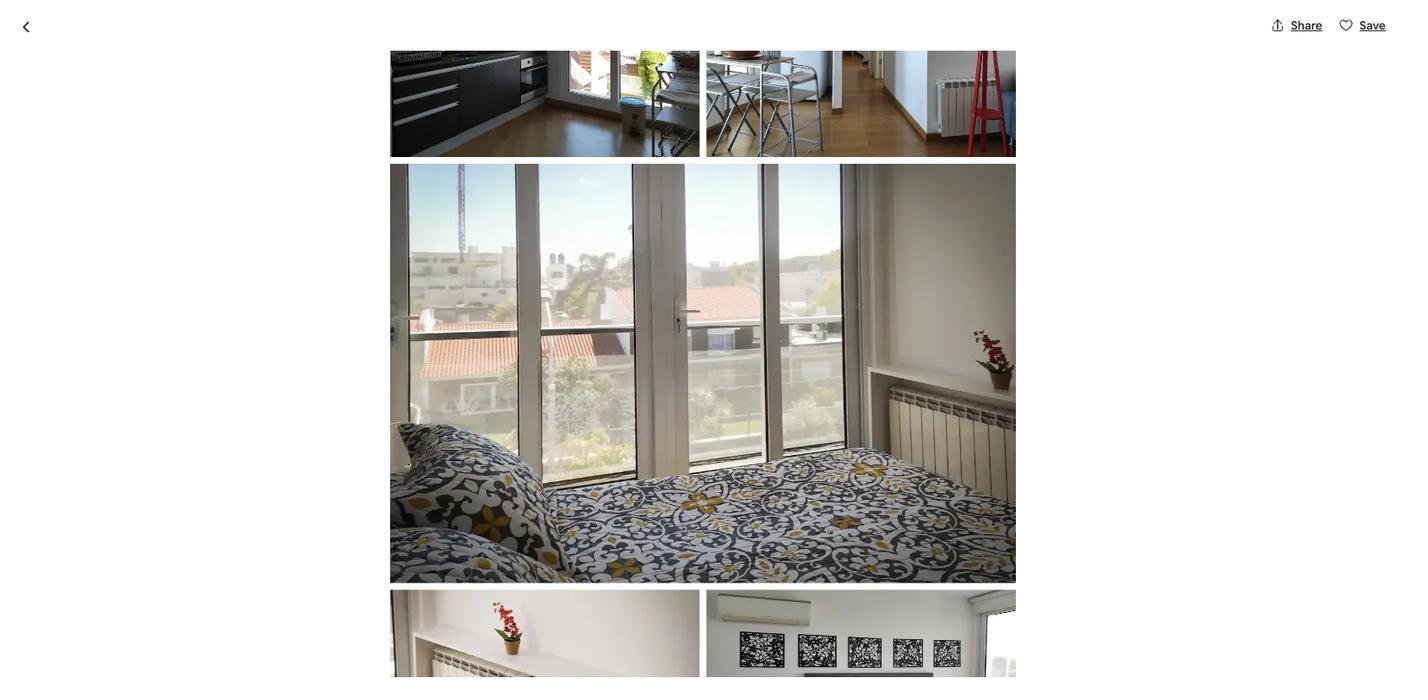 Task type: locate. For each thing, give the bounding box(es) containing it.
listing image 21 image
[[707, 590, 1017, 679], [707, 590, 1017, 679]]

save button
[[1333, 11, 1393, 40]]

1 vertical spatial ·
[[420, 569, 423, 586]]

a
[[284, 657, 293, 672]]

fabrizio jorge
[[469, 539, 593, 563]]

1 horizontal spatial ·
[[432, 123, 435, 140]]

· right beds
[[420, 569, 423, 586]]

well-
[[454, 657, 480, 672]]

that's
[[421, 657, 451, 672]]

unit
[[340, 539, 375, 563]]

to
[[481, 86, 503, 114]]

workspace
[[354, 636, 424, 653]]

· down close
[[432, 123, 435, 140]]

10/26/2023
[[892, 627, 954, 642]]

listing image 20 image
[[390, 590, 700, 679], [390, 590, 700, 679]]

None search field
[[555, 14, 852, 54]]

with
[[373, 657, 397, 672]]

0 vertical spatial ·
[[432, 123, 435, 140]]

wifi
[[399, 657, 418, 672]]

baths
[[437, 569, 472, 586]]

entire
[[230, 539, 282, 563]]

2 2 from the left
[[426, 569, 434, 586]]

2
[[376, 569, 383, 586], [426, 569, 434, 586]]

listing image 17 image
[[390, 0, 700, 157], [390, 0, 700, 157]]

close
[[418, 86, 476, 114]]

save
[[1360, 18, 1387, 33]]

fabrizio jorge is a superhost. learn more about fabrizio jorge. image
[[735, 541, 782, 588], [735, 541, 782, 588]]

·
[[432, 123, 435, 140], [420, 569, 423, 586]]

area
[[347, 657, 370, 672]]

bright apartment close to the seafront image 3 image
[[710, 344, 940, 514]]

apartment
[[298, 86, 413, 114]]

dialog
[[0, 0, 1407, 679]]

listing image 19 image
[[390, 164, 1017, 584], [390, 164, 1017, 584]]

working.
[[534, 657, 581, 672]]

$51
[[882, 562, 912, 586]]

2 left the baths
[[426, 569, 434, 586]]

uruguay
[[513, 123, 561, 138]]

montevideo,
[[441, 123, 511, 138]]

0 horizontal spatial ·
[[420, 569, 423, 586]]

0 horizontal spatial 2
[[376, 569, 383, 586]]

bright apartment close to the seafront image 4 image
[[947, 161, 1177, 337]]

1 horizontal spatial 2
[[426, 569, 434, 586]]

· inside bright apartment close to the seafront superhost · montevideo, uruguay
[[432, 123, 435, 140]]

2 left beds
[[376, 569, 383, 586]]

listing image 18 image
[[707, 0, 1017, 157], [707, 0, 1017, 157]]



Task type: vqa. For each thing, say whether or not it's contained in the screenshot.
coupon.
no



Task type: describe. For each thing, give the bounding box(es) containing it.
1 2 from the left
[[376, 569, 383, 586]]

bright apartment close to the seafront image 2 image
[[710, 161, 940, 337]]

10/26/2023 button
[[882, 605, 1155, 653]]

dedicated
[[284, 636, 351, 653]]

hosted
[[378, 539, 440, 563]]

by
[[444, 539, 466, 563]]

· inside the entire rental unit hosted by fabrizio jorge 2 beds · 2 baths
[[420, 569, 423, 586]]

bright apartment close to the seafront image 5 image
[[947, 344, 1177, 514]]

common
[[295, 657, 344, 672]]

superhost
[[369, 123, 425, 138]]

bright apartment close to the seafront superhost · montevideo, uruguay
[[230, 86, 637, 140]]

rental
[[285, 539, 336, 563]]

the
[[508, 86, 543, 114]]

night
[[916, 567, 948, 584]]

dedicated workspace a common area with wifi that's well-suited for working.
[[284, 636, 581, 672]]

entire rental unit hosted by fabrizio jorge 2 beds · 2 baths
[[230, 539, 593, 586]]

for
[[516, 657, 532, 672]]

seafront
[[548, 86, 637, 114]]

beds
[[386, 569, 417, 586]]

$51 night
[[882, 562, 948, 586]]

bright
[[230, 86, 293, 114]]

suited
[[480, 657, 513, 672]]

dialog containing share
[[0, 0, 1407, 679]]

share button
[[1265, 11, 1330, 40]]

montevideo, uruguay button
[[441, 120, 561, 140]]

bright apartment close to the seafront image 1 image
[[230, 161, 703, 514]]

share
[[1292, 18, 1323, 33]]



